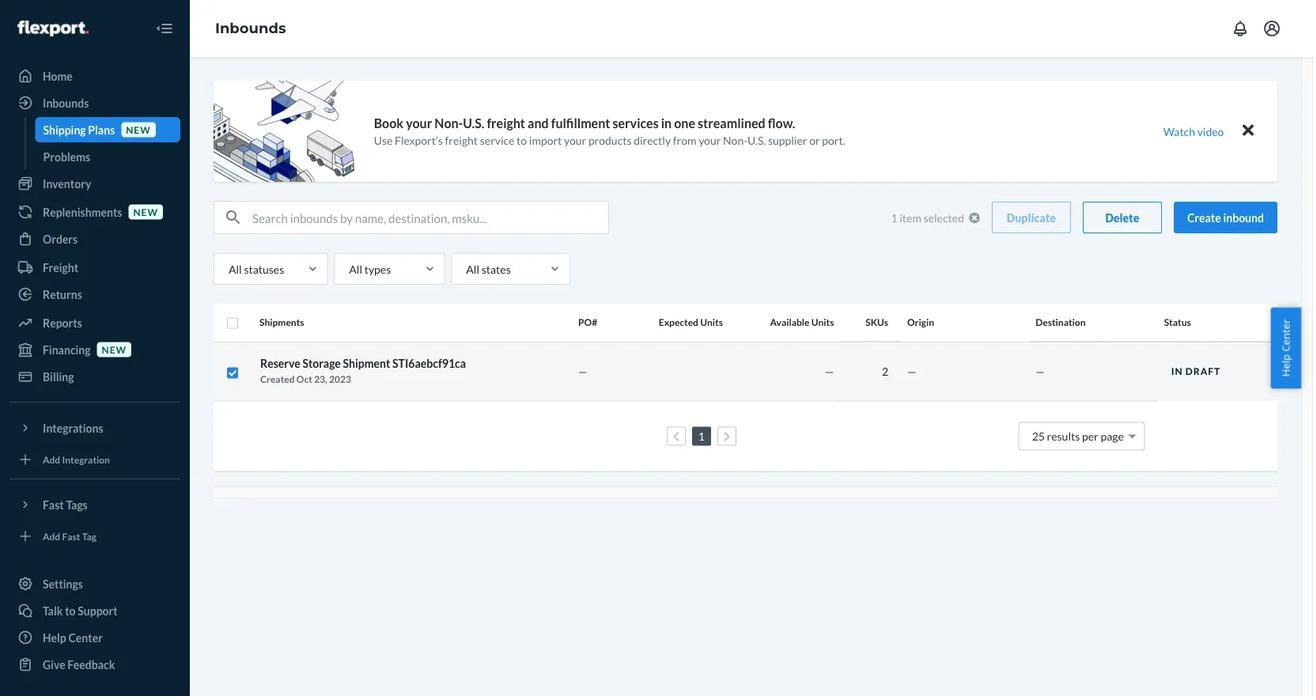 Task type: describe. For each thing, give the bounding box(es) containing it.
integrations
[[43, 421, 103, 435]]

and
[[528, 116, 549, 131]]

check square image
[[226, 367, 239, 379]]

reserve storage shipment sti6aebcf91ca created oct 23, 2023
[[260, 357, 466, 385]]

duplicate button
[[992, 202, 1071, 233]]

item
[[900, 211, 922, 224]]

fast tags
[[43, 498, 88, 512]]

problems
[[43, 150, 90, 163]]

all states
[[466, 262, 511, 276]]

po#
[[578, 317, 598, 328]]

to inside 'book your non-u.s. freight and fulfillment services in one streamlined flow. use flexport's freight service to import your products directly from your non-u.s. supplier or port.'
[[517, 134, 527, 147]]

tag
[[82, 531, 96, 542]]

flexport logo image
[[17, 21, 88, 36]]

delete button
[[1083, 202, 1162, 233]]

open notifications image
[[1231, 19, 1250, 38]]

delete
[[1106, 211, 1140, 224]]

billing link
[[9, 364, 180, 389]]

service
[[480, 134, 515, 147]]

one
[[674, 116, 696, 131]]

or
[[810, 134, 820, 147]]

fulfillment
[[551, 116, 610, 131]]

video
[[1198, 125, 1224, 138]]

replenishments
[[43, 205, 122, 219]]

page
[[1101, 430, 1124, 443]]

book
[[374, 116, 404, 131]]

25 results per page option
[[1032, 430, 1124, 443]]

all for all statuses
[[229, 262, 242, 276]]

in
[[661, 116, 672, 131]]

selected
[[924, 211, 965, 224]]

1 vertical spatial non-
[[723, 134, 748, 147]]

inventory link
[[9, 171, 180, 196]]

origin
[[908, 317, 935, 328]]

square image
[[226, 317, 239, 330]]

returns
[[43, 288, 82, 301]]

shipping plans
[[43, 123, 115, 137]]

expected
[[659, 317, 699, 328]]

1 link
[[695, 430, 708, 443]]

storage
[[303, 357, 341, 370]]

freight link
[[9, 255, 180, 280]]

1 horizontal spatial your
[[564, 134, 587, 147]]

watch video button
[[1153, 120, 1235, 143]]

results
[[1047, 430, 1080, 443]]

skus
[[866, 317, 889, 328]]

2023
[[329, 374, 351, 385]]

23,
[[314, 374, 327, 385]]

center inside button
[[1279, 319, 1293, 352]]

fast tags button
[[9, 492, 180, 518]]

created
[[260, 374, 295, 385]]

add integration
[[43, 454, 110, 465]]

1 vertical spatial freight
[[445, 134, 478, 147]]

shipment
[[343, 357, 390, 370]]

1 horizontal spatial inbounds
[[215, 19, 286, 37]]

1 vertical spatial fast
[[62, 531, 80, 542]]

1 item selected
[[891, 211, 965, 224]]

supplier
[[768, 134, 807, 147]]

reports
[[43, 316, 82, 330]]

give feedback
[[43, 658, 115, 671]]

in
[[1172, 366, 1183, 377]]

give
[[43, 658, 65, 671]]

0 vertical spatial freight
[[487, 116, 525, 131]]

1 horizontal spatial u.s.
[[748, 134, 766, 147]]

orders link
[[9, 226, 180, 252]]

duplicate
[[1007, 211, 1056, 224]]

feedback
[[68, 658, 115, 671]]

statuses
[[244, 262, 284, 276]]

flexport's
[[395, 134, 443, 147]]

units for available units
[[812, 317, 834, 328]]

available
[[770, 317, 810, 328]]

all for all types
[[349, 262, 362, 276]]

tags
[[66, 498, 88, 512]]

add fast tag link
[[9, 524, 180, 549]]

talk to support button
[[9, 598, 180, 624]]



Task type: locate. For each thing, give the bounding box(es) containing it.
1 horizontal spatial to
[[517, 134, 527, 147]]

billing
[[43, 370, 74, 383]]

0 horizontal spatial help
[[43, 631, 66, 645]]

all left statuses
[[229, 262, 242, 276]]

new up the orders link
[[133, 206, 158, 218]]

non-
[[435, 116, 463, 131], [723, 134, 748, 147]]

shipping
[[43, 123, 86, 137]]

give feedback button
[[9, 652, 180, 677]]

1 vertical spatial to
[[65, 604, 76, 618]]

1 horizontal spatial units
[[812, 317, 834, 328]]

0 vertical spatial center
[[1279, 319, 1293, 352]]

2 all from the left
[[349, 262, 362, 276]]

states
[[482, 262, 511, 276]]

u.s. up service
[[463, 116, 485, 131]]

book your non-u.s. freight and fulfillment services in one streamlined flow. use flexport's freight service to import your products directly from your non-u.s. supplier or port.
[[374, 116, 846, 147]]

home link
[[9, 63, 180, 89]]

all
[[229, 262, 242, 276], [349, 262, 362, 276], [466, 262, 480, 276]]

problems link
[[35, 144, 180, 169]]

freight
[[43, 261, 78, 274]]

0 vertical spatial help
[[1279, 355, 1293, 377]]

non- down streamlined
[[723, 134, 748, 147]]

Search inbounds by name, destination, msku... text field
[[252, 202, 609, 233]]

0 horizontal spatial non-
[[435, 116, 463, 131]]

create inbound
[[1188, 211, 1265, 224]]

help center inside button
[[1279, 319, 1293, 377]]

returns link
[[9, 282, 180, 307]]

inbounds
[[215, 19, 286, 37], [43, 96, 89, 110]]

times circle image
[[969, 212, 980, 223]]

0 horizontal spatial inbounds
[[43, 96, 89, 110]]

products
[[589, 134, 632, 147]]

your up "flexport's"
[[406, 116, 432, 131]]

1 for 1
[[699, 430, 705, 443]]

0 horizontal spatial inbounds link
[[9, 90, 180, 116]]

settings
[[43, 577, 83, 591]]

reserve
[[260, 357, 300, 370]]

2 — from the left
[[825, 365, 834, 378]]

talk to support
[[43, 604, 118, 618]]

shipments
[[260, 317, 304, 328]]

create
[[1188, 211, 1222, 224]]

3 — from the left
[[908, 365, 917, 378]]

— left "2"
[[825, 365, 834, 378]]

talk
[[43, 604, 63, 618]]

1 horizontal spatial all
[[349, 262, 362, 276]]

new for financing
[[102, 344, 127, 355]]

new
[[126, 124, 151, 135], [133, 206, 158, 218], [102, 344, 127, 355]]

per
[[1083, 430, 1099, 443]]

0 vertical spatial 1
[[891, 211, 898, 224]]

—
[[578, 365, 588, 378], [825, 365, 834, 378], [908, 365, 917, 378], [1036, 365, 1045, 378]]

in draft
[[1172, 366, 1221, 377]]

create inbound button
[[1174, 202, 1278, 233]]

all left states
[[466, 262, 480, 276]]

new for replenishments
[[133, 206, 158, 218]]

1 horizontal spatial non-
[[723, 134, 748, 147]]

add down fast tags
[[43, 531, 60, 542]]

2 horizontal spatial your
[[699, 134, 721, 147]]

0 horizontal spatial u.s.
[[463, 116, 485, 131]]

0 vertical spatial fast
[[43, 498, 64, 512]]

1 units from the left
[[701, 317, 723, 328]]

1 horizontal spatial freight
[[487, 116, 525, 131]]

open account menu image
[[1263, 19, 1282, 38]]

add integration link
[[9, 447, 180, 472]]

your right from
[[699, 134, 721, 147]]

0 vertical spatial inbounds
[[215, 19, 286, 37]]

close image
[[1243, 121, 1254, 140]]

0 vertical spatial to
[[517, 134, 527, 147]]

1 horizontal spatial center
[[1279, 319, 1293, 352]]

0 horizontal spatial your
[[406, 116, 432, 131]]

1 vertical spatial inbounds link
[[9, 90, 180, 116]]

0 horizontal spatial to
[[65, 604, 76, 618]]

center
[[1279, 319, 1293, 352], [68, 631, 103, 645]]

units right available
[[812, 317, 834, 328]]

2 add from the top
[[43, 531, 60, 542]]

0 horizontal spatial freight
[[445, 134, 478, 147]]

watch
[[1164, 125, 1196, 138]]

help center button
[[1271, 308, 1302, 389]]

new down reports link
[[102, 344, 127, 355]]

orders
[[43, 232, 78, 246]]

1 — from the left
[[578, 365, 588, 378]]

1 vertical spatial new
[[133, 206, 158, 218]]

home
[[43, 69, 73, 83]]

chevron right image
[[724, 431, 731, 442]]

0 horizontal spatial center
[[68, 631, 103, 645]]

freight up service
[[487, 116, 525, 131]]

to inside button
[[65, 604, 76, 618]]

support
[[78, 604, 118, 618]]

available units
[[770, 317, 834, 328]]

draft
[[1186, 366, 1221, 377]]

25 results per page
[[1032, 430, 1124, 443]]

0 horizontal spatial help center
[[43, 631, 103, 645]]

add for add integration
[[43, 454, 60, 465]]

port.
[[822, 134, 846, 147]]

add fast tag
[[43, 531, 96, 542]]

help inside button
[[1279, 355, 1293, 377]]

all for all states
[[466, 262, 480, 276]]

add left integration
[[43, 454, 60, 465]]

1 horizontal spatial help
[[1279, 355, 1293, 377]]

1 vertical spatial center
[[68, 631, 103, 645]]

reports link
[[9, 310, 180, 336]]

0 vertical spatial new
[[126, 124, 151, 135]]

add for add fast tag
[[43, 531, 60, 542]]

— right "2"
[[908, 365, 917, 378]]

0 vertical spatial non-
[[435, 116, 463, 131]]

all types
[[349, 262, 391, 276]]

to left import
[[517, 134, 527, 147]]

your
[[406, 116, 432, 131], [564, 134, 587, 147], [699, 134, 721, 147]]

fast inside 'dropdown button'
[[43, 498, 64, 512]]

chevron left image
[[673, 431, 680, 442]]

watch video
[[1164, 125, 1224, 138]]

inventory
[[43, 177, 91, 190]]

new for shipping plans
[[126, 124, 151, 135]]

expected units
[[659, 317, 723, 328]]

u.s. down streamlined
[[748, 134, 766, 147]]

1 horizontal spatial inbounds link
[[215, 19, 286, 37]]

1 add from the top
[[43, 454, 60, 465]]

services
[[613, 116, 659, 131]]

add
[[43, 454, 60, 465], [43, 531, 60, 542]]

0 horizontal spatial all
[[229, 262, 242, 276]]

2 horizontal spatial all
[[466, 262, 480, 276]]

0 vertical spatial help center
[[1279, 319, 1293, 377]]

to right "talk"
[[65, 604, 76, 618]]

directly
[[634, 134, 671, 147]]

0 vertical spatial inbounds link
[[215, 19, 286, 37]]

close navigation image
[[155, 19, 174, 38]]

25
[[1032, 430, 1045, 443]]

0 vertical spatial u.s.
[[463, 116, 485, 131]]

— down po#
[[578, 365, 588, 378]]

plans
[[88, 123, 115, 137]]

2
[[882, 365, 889, 378]]

1 vertical spatial add
[[43, 531, 60, 542]]

1 left chevron right icon
[[699, 430, 705, 443]]

1 left the item
[[891, 211, 898, 224]]

2 units from the left
[[812, 317, 834, 328]]

new right plans
[[126, 124, 151, 135]]

use
[[374, 134, 393, 147]]

0 horizontal spatial units
[[701, 317, 723, 328]]

help center link
[[9, 625, 180, 650]]

integrations button
[[9, 415, 180, 441]]

all left types on the left top of the page
[[349, 262, 362, 276]]

1 vertical spatial 1
[[699, 430, 705, 443]]

freight left service
[[445, 134, 478, 147]]

1
[[891, 211, 898, 224], [699, 430, 705, 443]]

to
[[517, 134, 527, 147], [65, 604, 76, 618]]

fast
[[43, 498, 64, 512], [62, 531, 80, 542]]

financing
[[43, 343, 91, 356]]

units right expected
[[701, 317, 723, 328]]

2 vertical spatial new
[[102, 344, 127, 355]]

0 horizontal spatial 1
[[699, 430, 705, 443]]

integration
[[62, 454, 110, 465]]

settings link
[[9, 571, 180, 597]]

1 horizontal spatial help center
[[1279, 319, 1293, 377]]

inbounds link
[[215, 19, 286, 37], [9, 90, 180, 116]]

1 vertical spatial help
[[43, 631, 66, 645]]

fast left tag
[[62, 531, 80, 542]]

all statuses
[[229, 262, 284, 276]]

units for expected units
[[701, 317, 723, 328]]

1 vertical spatial help center
[[43, 631, 103, 645]]

types
[[365, 262, 391, 276]]

u.s.
[[463, 116, 485, 131], [748, 134, 766, 147]]

fast left 'tags'
[[43, 498, 64, 512]]

3 all from the left
[[466, 262, 480, 276]]

1 all from the left
[[229, 262, 242, 276]]

— down the destination
[[1036, 365, 1045, 378]]

1 for 1 item selected
[[891, 211, 898, 224]]

flow.
[[768, 116, 796, 131]]

destination
[[1036, 317, 1086, 328]]

non- up "flexport's"
[[435, 116, 463, 131]]

1 vertical spatial u.s.
[[748, 134, 766, 147]]

1 horizontal spatial 1
[[891, 211, 898, 224]]

0 vertical spatial add
[[43, 454, 60, 465]]

4 — from the left
[[1036, 365, 1045, 378]]

1 vertical spatial inbounds
[[43, 96, 89, 110]]

sti6aebcf91ca
[[393, 357, 466, 370]]

inbound
[[1224, 211, 1265, 224]]

your down fulfillment
[[564, 134, 587, 147]]

from
[[673, 134, 697, 147]]



Task type: vqa. For each thing, say whether or not it's contained in the screenshot.
bottommost 1
yes



